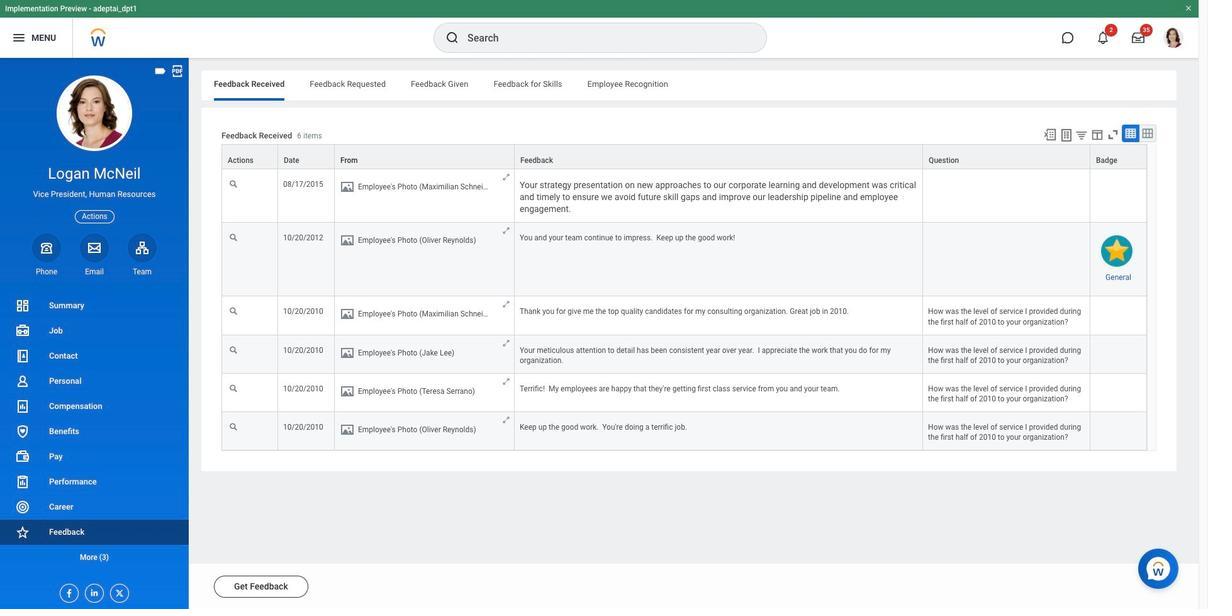 Task type: locate. For each thing, give the bounding box(es) containing it.
1 grow image from the top
[[502, 173, 511, 182]]

badge image
[[1102, 236, 1133, 267]]

5 image image from the top
[[340, 384, 355, 399]]

row
[[222, 144, 1147, 170], [222, 169, 1147, 223], [222, 223, 1147, 297], [222, 297, 1147, 335], [222, 335, 1147, 374], [222, 374, 1147, 412], [222, 412, 1147, 451]]

2 column header from the left
[[278, 144, 335, 170]]

personal image
[[15, 374, 30, 389]]

tag image
[[154, 64, 167, 78]]

Search Workday  search field
[[468, 24, 741, 52]]

profile logan mcneil image
[[1164, 28, 1184, 50]]

pay image
[[15, 449, 30, 465]]

1 vertical spatial grow image
[[502, 377, 511, 386]]

3 image image from the top
[[340, 307, 355, 322]]

click to view/edit grid preferences image
[[1091, 128, 1105, 142]]

fullscreen image
[[1107, 128, 1120, 142]]

0 vertical spatial grow image
[[502, 338, 511, 348]]

tab list
[[201, 70, 1177, 101]]

2 vertical spatial grow image
[[502, 415, 511, 425]]

1 grow image from the top
[[502, 338, 511, 348]]

grow image
[[502, 338, 511, 348], [502, 377, 511, 386], [502, 415, 511, 425]]

job image
[[15, 324, 30, 339]]

2 grow image from the top
[[502, 226, 511, 236]]

grow image
[[502, 173, 511, 182], [502, 226, 511, 236], [502, 300, 511, 309]]

3 grow image from the top
[[502, 415, 511, 425]]

2 grow image from the top
[[502, 377, 511, 386]]

2 vertical spatial grow image
[[502, 300, 511, 309]]

image image
[[340, 179, 355, 195], [340, 233, 355, 248], [340, 307, 355, 322], [340, 345, 355, 360], [340, 384, 355, 399], [340, 422, 355, 437]]

view printable version (pdf) image
[[171, 64, 184, 78]]

6 image image from the top
[[340, 422, 355, 437]]

3 row from the top
[[222, 223, 1147, 297]]

export to worksheets image
[[1059, 128, 1074, 143]]

linkedin image
[[86, 585, 99, 598]]

view team image
[[135, 240, 150, 255]]

4 image image from the top
[[340, 345, 355, 360]]

4 row from the top
[[222, 297, 1147, 335]]

list
[[0, 293, 189, 570]]

x image
[[111, 585, 125, 599]]

cell
[[335, 169, 515, 223], [923, 169, 1091, 223], [1091, 169, 1147, 223], [335, 223, 515, 297], [923, 223, 1091, 297], [335, 297, 515, 335], [1091, 297, 1147, 335], [335, 335, 515, 374], [1091, 335, 1147, 374], [335, 374, 515, 412], [1091, 374, 1147, 412], [335, 412, 515, 451], [1091, 412, 1147, 451]]

0 vertical spatial grow image
[[502, 173, 511, 182]]

2 row from the top
[[222, 169, 1147, 223]]

column header
[[222, 144, 278, 170], [278, 144, 335, 170]]

1 vertical spatial grow image
[[502, 226, 511, 236]]

mail image
[[87, 240, 102, 255]]

banner
[[0, 0, 1199, 58]]

phone image
[[38, 240, 55, 255]]

toolbar
[[1038, 125, 1157, 144]]

1 column header from the left
[[222, 144, 278, 170]]



Task type: vqa. For each thing, say whether or not it's contained in the screenshot.
tab list
yes



Task type: describe. For each thing, give the bounding box(es) containing it.
benefits image
[[15, 424, 30, 439]]

close environment banner image
[[1185, 4, 1193, 12]]

contact image
[[15, 349, 30, 364]]

5 row from the top
[[222, 335, 1147, 374]]

feedback image
[[15, 525, 30, 540]]

1 image image from the top
[[340, 179, 355, 195]]

phone logan mcneil element
[[32, 267, 61, 277]]

7 row from the top
[[222, 412, 1147, 451]]

2 image image from the top
[[340, 233, 355, 248]]

1 row from the top
[[222, 144, 1147, 170]]

performance image
[[15, 475, 30, 490]]

6 row from the top
[[222, 374, 1147, 412]]

compensation image
[[15, 399, 30, 414]]

team logan mcneil element
[[128, 267, 157, 277]]

email logan mcneil element
[[80, 267, 109, 277]]

inbox large image
[[1132, 31, 1145, 44]]

career image
[[15, 500, 30, 515]]

3 grow image from the top
[[502, 300, 511, 309]]

grow image for fifth image
[[502, 377, 511, 386]]

grow image for first image from the bottom
[[502, 415, 511, 425]]

grow image for 4th image from the top
[[502, 338, 511, 348]]

expand table image
[[1142, 127, 1154, 140]]

notifications large image
[[1097, 31, 1110, 44]]

facebook image
[[60, 585, 74, 599]]

export to excel image
[[1044, 128, 1057, 142]]

navigation pane region
[[0, 58, 189, 609]]

table image
[[1125, 127, 1137, 140]]

summary image
[[15, 298, 30, 313]]

search image
[[445, 30, 460, 45]]

justify image
[[11, 30, 26, 45]]

select to filter grid data image
[[1075, 128, 1089, 142]]



